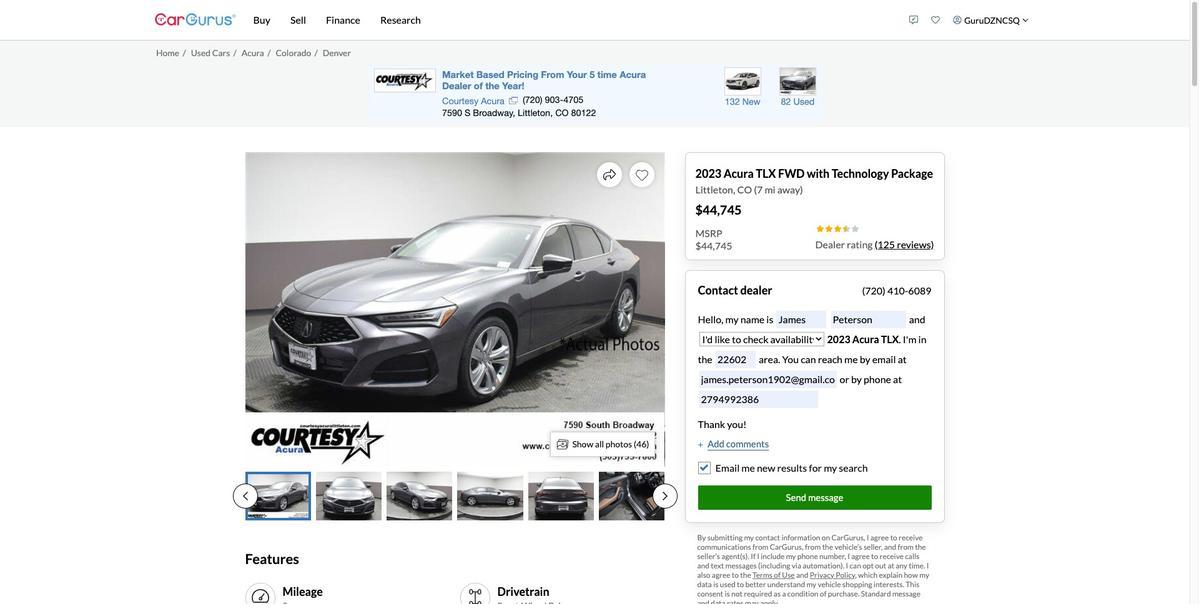 Task type: vqa. For each thing, say whether or not it's contained in the screenshot.
"pininfarina"
no



Task type: describe. For each thing, give the bounding box(es) containing it.
Last name field
[[831, 311, 906, 329]]

co
[[738, 183, 753, 195]]

and inside , which explain how my data is used to better understand my vehicle shopping interests. this consent is not required as a condition of purchase. standard message and data rates may apply.
[[698, 599, 710, 605]]

acura for 2023 acura tlx fwd with technology package littleton, co (7 mi away)
[[724, 167, 754, 180]]

msrp
[[696, 227, 723, 239]]

or by phone at
[[840, 373, 902, 385]]

area.
[[759, 353, 781, 365]]

rates
[[727, 599, 744, 605]]

gurudzncsq menu
[[904, 2, 1036, 37]]

to down agent(s).
[[732, 571, 739, 580]]

0 horizontal spatial agree
[[712, 571, 731, 580]]

privacy
[[810, 571, 835, 580]]

research button
[[371, 0, 431, 40]]

colorado link
[[276, 47, 311, 58]]

plus image
[[698, 442, 703, 449]]

the up automation). on the right bottom of page
[[823, 543, 834, 552]]

apply.
[[761, 599, 780, 605]]

messages
[[726, 562, 757, 571]]

add comments
[[708, 438, 769, 450]]

to inside , which explain how my data is used to better understand my vehicle shopping interests. this consent is not required as a condition of purchase. standard message and data rates may apply.
[[737, 580, 744, 590]]

2 $44,745 from the top
[[696, 240, 733, 252]]

First name field
[[777, 311, 827, 329]]

msrp $44,745
[[696, 227, 733, 252]]

research
[[381, 14, 421, 26]]

my right for
[[824, 463, 838, 475]]

required
[[744, 590, 773, 599]]

menu bar containing buy
[[236, 0, 904, 40]]

terms of use and privacy policy
[[753, 571, 856, 580]]

contact
[[698, 284, 739, 297]]

home / used cars / acura / colorado / denver
[[156, 47, 351, 58]]

message inside button
[[809, 492, 844, 504]]

2023 acura tlx
[[828, 333, 899, 345]]

if
[[751, 552, 756, 562]]

gurudzncsq button
[[947, 2, 1036, 37]]

0 horizontal spatial acura
[[242, 47, 264, 58]]

consent
[[698, 590, 724, 599]]

my right include
[[787, 552, 796, 562]]

vehicle
[[818, 580, 841, 590]]

0 vertical spatial agree
[[871, 534, 889, 543]]

2 from from the left
[[805, 543, 821, 552]]

0 horizontal spatial of
[[774, 571, 781, 580]]

(7
[[754, 183, 763, 195]]

0 vertical spatial by
[[860, 353, 871, 365]]

mileage
[[283, 585, 323, 599]]

3 / from the left
[[268, 47, 271, 58]]

send message
[[787, 492, 844, 504]]

1 vertical spatial receive
[[880, 552, 904, 562]]

package
[[892, 167, 934, 180]]

view vehicle photo 4 image
[[458, 472, 524, 521]]

you
[[783, 353, 799, 365]]

Zip code field
[[716, 351, 756, 369]]

not
[[732, 590, 743, 599]]

the left terms
[[741, 571, 752, 580]]

information
[[782, 534, 821, 543]]

for
[[809, 463, 822, 475]]

user icon image
[[954, 16, 963, 24]]

(720) 410-6089
[[863, 285, 932, 297]]

denver
[[323, 47, 351, 58]]

cargurus logo homepage link link
[[155, 2, 236, 38]]

all
[[595, 439, 604, 450]]

dealer rating (125 reviews)
[[816, 238, 935, 250]]

advertisement region
[[368, 65, 823, 121]]

rating
[[847, 238, 873, 250]]

features
[[245, 551, 299, 568]]

my left vehicle
[[807, 580, 817, 590]]

vehicle full photo image
[[245, 152, 665, 467]]

include
[[761, 552, 785, 562]]

shopping
[[843, 580, 873, 590]]

gurudzncsq
[[965, 15, 1020, 25]]

mi
[[765, 183, 776, 195]]

thank you!
[[698, 418, 747, 430]]

this
[[906, 580, 920, 590]]

search
[[839, 463, 868, 475]]

new
[[757, 463, 776, 475]]

with
[[807, 167, 830, 180]]

email me new results for my search
[[716, 463, 868, 475]]

and right seller,
[[885, 543, 897, 552]]

send message button
[[698, 486, 932, 510]]

2023 for 2023 acura tlx fwd with technology package littleton, co (7 mi away)
[[696, 167, 722, 180]]

i left ,
[[846, 562, 849, 571]]

agent(s).
[[722, 552, 750, 562]]

any
[[896, 562, 908, 571]]

add
[[708, 438, 725, 450]]

my left name
[[726, 313, 739, 325]]

show all photos (46)
[[573, 439, 650, 450]]

. i'm in the
[[698, 333, 927, 365]]

view vehicle photo 1 image
[[245, 472, 311, 521]]

acura link
[[242, 47, 264, 58]]

view vehicle photo 3 image
[[387, 472, 453, 521]]

, which explain how my data is used to better understand my vehicle shopping interests. this consent is not required as a condition of purchase. standard message and data rates may apply.
[[698, 571, 930, 605]]

cars
[[212, 47, 230, 58]]

.
[[899, 333, 902, 345]]

standard
[[862, 590, 891, 599]]

finance button
[[316, 0, 371, 40]]

at inside by submitting my contact information on cargurus, i agree to receive communications from cargurus, from the vehicle's seller, and from the seller's agent(s). if i include my phone number, i agree to receive calls and text messages (including via automation). i can opt out at any time. i also agree to the
[[888, 562, 895, 571]]

understand
[[768, 580, 806, 590]]

buy
[[253, 14, 271, 26]]

by
[[698, 534, 706, 543]]

thank
[[698, 418, 726, 430]]

time.
[[909, 562, 926, 571]]

drivetrain
[[498, 585, 550, 599]]

cargurus logo homepage link image
[[155, 2, 236, 38]]

terms of use link
[[753, 571, 795, 580]]

(125 reviews) button
[[875, 237, 935, 252]]

my right how at the right bottom of the page
[[920, 571, 930, 580]]

how
[[904, 571, 919, 580]]

to right seller,
[[891, 534, 898, 543]]

email
[[873, 353, 896, 365]]

i right number,
[[848, 552, 850, 562]]

drivetrain image
[[465, 589, 485, 605]]

used cars link
[[191, 47, 230, 58]]

email
[[716, 463, 740, 475]]

by submitting my contact information on cargurus, i agree to receive communications from cargurus, from the vehicle's seller, and from the seller's agent(s). if i include my phone number, i agree to receive calls and text messages (including via automation). i can opt out at any time. i also agree to the
[[698, 534, 930, 580]]

may
[[745, 599, 759, 605]]

comments
[[727, 438, 769, 450]]

gurudzncsq menu item
[[947, 2, 1036, 37]]

2 / from the left
[[233, 47, 237, 58]]

sell button
[[281, 0, 316, 40]]

technology
[[832, 167, 890, 180]]

results
[[778, 463, 808, 475]]

hello,
[[698, 313, 724, 325]]



Task type: locate. For each thing, give the bounding box(es) containing it.
can inside by submitting my contact information on cargurus, i agree to receive communications from cargurus, from the vehicle's seller, and from the seller's agent(s). if i include my phone number, i agree to receive calls and text messages (including via automation). i can opt out at any time. i also agree to the
[[850, 562, 862, 571]]

acura up co
[[724, 167, 754, 180]]

1 horizontal spatial is
[[725, 590, 730, 599]]

1 horizontal spatial acura
[[724, 167, 754, 180]]

(125
[[875, 238, 896, 250]]

fwd
[[779, 167, 805, 180]]

mileage image
[[250, 589, 270, 605]]

area. you can reach me by email at
[[757, 353, 907, 365]]

0 horizontal spatial me
[[742, 463, 755, 475]]

as
[[774, 590, 781, 599]]

cargurus, right on
[[832, 534, 866, 543]]

(720)
[[863, 285, 886, 297]]

automation).
[[803, 562, 845, 571]]

show
[[573, 439, 594, 450]]

saved cars image
[[932, 16, 941, 24]]

2 vertical spatial acura
[[853, 333, 880, 345]]

number,
[[820, 552, 847, 562]]

2023 for 2023 acura tlx
[[828, 333, 851, 345]]

1 vertical spatial 2023
[[828, 333, 851, 345]]

which
[[859, 571, 878, 580]]

0 vertical spatial of
[[774, 571, 781, 580]]

is left used at the right of the page
[[714, 580, 719, 590]]

submitting
[[708, 534, 743, 543]]

Phone (optional) telephone field
[[700, 391, 818, 409]]

message inside , which explain how my data is used to better understand my vehicle shopping interests. this consent is not required as a condition of purchase. standard message and data rates may apply.
[[893, 590, 921, 599]]

0 vertical spatial at
[[898, 353, 907, 365]]

better
[[746, 580, 766, 590]]

data down text
[[698, 580, 712, 590]]

Email address email field
[[700, 371, 837, 389]]

tlx for 2023 acura tlx
[[882, 333, 899, 345]]

2 horizontal spatial agree
[[871, 534, 889, 543]]

0 vertical spatial data
[[698, 580, 712, 590]]

me right reach
[[845, 353, 858, 365]]

and left text
[[698, 562, 710, 571]]

1 vertical spatial at
[[894, 373, 902, 385]]

view vehicle photo 5 image
[[529, 472, 594, 521]]

menu bar
[[236, 0, 904, 40]]

0 horizontal spatial phone
[[798, 552, 818, 562]]

0 vertical spatial $44,745
[[696, 202, 742, 217]]

2023 up area. you can reach me by email at
[[828, 333, 851, 345]]

show all photos (46) link
[[551, 432, 655, 457]]

sell
[[291, 14, 306, 26]]

tlx for 2023 acura tlx fwd with technology package littleton, co (7 mi away)
[[756, 167, 776, 180]]

receive up calls
[[899, 534, 923, 543]]

policy
[[836, 571, 856, 580]]

to up 'which'
[[872, 552, 879, 562]]

0 horizontal spatial message
[[809, 492, 844, 504]]

2 horizontal spatial acura
[[853, 333, 880, 345]]

1 vertical spatial $44,745
[[696, 240, 733, 252]]

acura down last name field
[[853, 333, 880, 345]]

tlx
[[756, 167, 776, 180], [882, 333, 899, 345]]

0 vertical spatial phone
[[864, 373, 892, 385]]

can right you
[[801, 353, 817, 365]]

of inside , which explain how my data is used to better understand my vehicle shopping interests. this consent is not required as a condition of purchase. standard message and data rates may apply.
[[820, 590, 827, 599]]

1 horizontal spatial of
[[820, 590, 827, 599]]

view vehicle photo 2 image
[[316, 472, 382, 521]]

from up (including
[[753, 543, 769, 552]]

me left new
[[742, 463, 755, 475]]

2023 up littleton,
[[696, 167, 722, 180]]

by
[[860, 353, 871, 365], [852, 373, 862, 385]]

and right "use"
[[797, 571, 809, 580]]

from
[[753, 543, 769, 552], [805, 543, 821, 552], [898, 543, 914, 552]]

of
[[774, 571, 781, 580], [820, 590, 827, 599]]

in
[[919, 333, 927, 345]]

buy button
[[243, 0, 281, 40]]

i right if
[[758, 552, 760, 562]]

1 horizontal spatial message
[[893, 590, 921, 599]]

(including
[[759, 562, 791, 571]]

2 horizontal spatial is
[[767, 313, 774, 325]]

add a car review image
[[910, 16, 919, 24]]

1 vertical spatial by
[[852, 373, 862, 385]]

cargurus,
[[832, 534, 866, 543], [770, 543, 804, 552]]

tlx up mi
[[756, 167, 776, 180]]

1 vertical spatial tlx
[[882, 333, 899, 345]]

dealer
[[816, 238, 845, 250]]

1 horizontal spatial can
[[850, 562, 862, 571]]

agree right "also"
[[712, 571, 731, 580]]

to right used at the right of the page
[[737, 580, 744, 590]]

at right out
[[888, 562, 895, 571]]

you!
[[728, 418, 747, 430]]

via
[[792, 562, 802, 571]]

purchase.
[[829, 590, 860, 599]]

4 / from the left
[[315, 47, 318, 58]]

0 horizontal spatial from
[[753, 543, 769, 552]]

acura inside 2023 acura tlx fwd with technology package littleton, co (7 mi away)
[[724, 167, 754, 180]]

1 horizontal spatial 2023
[[828, 333, 851, 345]]

of left "use"
[[774, 571, 781, 580]]

of down privacy
[[820, 590, 827, 599]]

0 horizontal spatial is
[[714, 580, 719, 590]]

share image
[[603, 169, 616, 181]]

1 vertical spatial acura
[[724, 167, 754, 180]]

or
[[840, 373, 850, 385]]

2023 inside 2023 acura tlx fwd with technology package littleton, co (7 mi away)
[[696, 167, 722, 180]]

0 horizontal spatial tlx
[[756, 167, 776, 180]]

by left email
[[860, 353, 871, 365]]

/ left denver
[[315, 47, 318, 58]]

chevron down image
[[1023, 17, 1029, 23]]

1 $44,745 from the top
[[696, 202, 742, 217]]

data
[[698, 580, 712, 590], [711, 599, 726, 605]]

is left "not"
[[725, 590, 730, 599]]

/
[[183, 47, 186, 58], [233, 47, 237, 58], [268, 47, 271, 58], [315, 47, 318, 58]]

1 vertical spatial phone
[[798, 552, 818, 562]]

at down email
[[894, 373, 902, 385]]

to
[[891, 534, 898, 543], [872, 552, 879, 562], [732, 571, 739, 580], [737, 580, 744, 590]]

phone up the terms of use and privacy policy on the right bottom of the page
[[798, 552, 818, 562]]

1 vertical spatial data
[[711, 599, 726, 605]]

view vehicle photo 6 image
[[599, 472, 665, 521]]

at right email
[[898, 353, 907, 365]]

contact
[[756, 534, 781, 543]]

,
[[856, 571, 857, 580]]

the up the time.
[[916, 543, 927, 552]]

0 horizontal spatial 2023
[[696, 167, 722, 180]]

agree up out
[[871, 534, 889, 543]]

message right send
[[809, 492, 844, 504]]

1 from from the left
[[753, 543, 769, 552]]

tlx inside 2023 acura tlx fwd with technology package littleton, co (7 mi away)
[[756, 167, 776, 180]]

6089
[[909, 285, 932, 297]]

a
[[783, 590, 786, 599]]

0 vertical spatial message
[[809, 492, 844, 504]]

message down how at the right bottom of the page
[[893, 590, 921, 599]]

send
[[787, 492, 807, 504]]

1 horizontal spatial phone
[[864, 373, 892, 385]]

home link
[[156, 47, 179, 58]]

2023
[[696, 167, 722, 180], [828, 333, 851, 345]]

1 vertical spatial of
[[820, 590, 827, 599]]

$44,745 down msrp
[[696, 240, 733, 252]]

0 vertical spatial me
[[845, 353, 858, 365]]

message
[[809, 492, 844, 504], [893, 590, 921, 599]]

from up any at the bottom right of page
[[898, 543, 914, 552]]

me
[[845, 353, 858, 365], [742, 463, 755, 475]]

and down "also"
[[698, 599, 710, 605]]

2 vertical spatial at
[[888, 562, 895, 571]]

1 vertical spatial message
[[893, 590, 921, 599]]

410-
[[888, 285, 909, 297]]

1 horizontal spatial agree
[[852, 552, 870, 562]]

i right vehicle's
[[867, 534, 869, 543]]

1 vertical spatial me
[[742, 463, 755, 475]]

2 horizontal spatial from
[[898, 543, 914, 552]]

agree
[[871, 534, 889, 543], [852, 552, 870, 562], [712, 571, 731, 580]]

0 vertical spatial tlx
[[756, 167, 776, 180]]

tlx left i'm
[[882, 333, 899, 345]]

0 vertical spatial can
[[801, 353, 817, 365]]

0 vertical spatial acura
[[242, 47, 264, 58]]

hello, my name is
[[698, 313, 776, 325]]

reach
[[818, 353, 843, 365]]

my left contact
[[744, 534, 754, 543]]

from left on
[[805, 543, 821, 552]]

0 horizontal spatial cargurus,
[[770, 543, 804, 552]]

used
[[191, 47, 211, 58]]

cargurus, up via at bottom right
[[770, 543, 804, 552]]

vehicle's
[[835, 543, 863, 552]]

2 vertical spatial agree
[[712, 571, 731, 580]]

1 vertical spatial agree
[[852, 552, 870, 562]]

acura for 2023 acura tlx
[[853, 333, 880, 345]]

communications
[[698, 543, 752, 552]]

1 horizontal spatial tlx
[[882, 333, 899, 345]]

text
[[711, 562, 724, 571]]

1 vertical spatial can
[[850, 562, 862, 571]]

1 horizontal spatial from
[[805, 543, 821, 552]]

i'm
[[903, 333, 917, 345]]

data left rates
[[711, 599, 726, 605]]

next page image
[[663, 492, 668, 502]]

by right or
[[852, 373, 862, 385]]

add comments button
[[698, 437, 769, 451]]

receive up the explain in the right bottom of the page
[[880, 552, 904, 562]]

/ right acura link
[[268, 47, 271, 58]]

also
[[698, 571, 711, 580]]

(46)
[[634, 439, 650, 450]]

out
[[876, 562, 887, 571]]

3 from from the left
[[898, 543, 914, 552]]

photos
[[606, 439, 632, 450]]

and up in
[[908, 313, 926, 325]]

2023 acura tlx fwd with technology package littleton, co (7 mi away)
[[696, 167, 934, 195]]

seller,
[[864, 543, 883, 552]]

/ left used
[[183, 47, 186, 58]]

reviews)
[[897, 238, 935, 250]]

on
[[822, 534, 831, 543]]

the left zip code field
[[698, 353, 713, 365]]

finance
[[326, 14, 361, 26]]

home
[[156, 47, 179, 58]]

1 horizontal spatial me
[[845, 353, 858, 365]]

can left opt
[[850, 562, 862, 571]]

littleton,
[[696, 183, 736, 195]]

is right name
[[767, 313, 774, 325]]

receive
[[899, 534, 923, 543], [880, 552, 904, 562]]

phone inside by submitting my contact information on cargurus, i agree to receive communications from cargurus, from the vehicle's seller, and from the seller's agent(s). if i include my phone number, i agree to receive calls and text messages (including via automation). i can opt out at any time. i also agree to the
[[798, 552, 818, 562]]

0 vertical spatial 2023
[[696, 167, 722, 180]]

tab list
[[233, 472, 678, 521]]

prev page image
[[243, 492, 248, 502]]

the inside . i'm in the
[[698, 353, 713, 365]]

explain
[[880, 571, 903, 580]]

0 vertical spatial receive
[[899, 534, 923, 543]]

and
[[908, 313, 926, 325], [885, 543, 897, 552], [698, 562, 710, 571], [797, 571, 809, 580], [698, 599, 710, 605]]

condition
[[788, 590, 819, 599]]

calls
[[906, 552, 920, 562]]

can
[[801, 353, 817, 365], [850, 562, 862, 571]]

0 horizontal spatial can
[[801, 353, 817, 365]]

the
[[698, 353, 713, 365], [823, 543, 834, 552], [916, 543, 927, 552], [741, 571, 752, 580]]

i right the time.
[[927, 562, 930, 571]]

acura right cars
[[242, 47, 264, 58]]

$44,745 down littleton,
[[696, 202, 742, 217]]

agree up ,
[[852, 552, 870, 562]]

1 / from the left
[[183, 47, 186, 58]]

1 horizontal spatial cargurus,
[[832, 534, 866, 543]]

/ right cars
[[233, 47, 237, 58]]

phone down email
[[864, 373, 892, 385]]

dealer
[[741, 284, 773, 297]]



